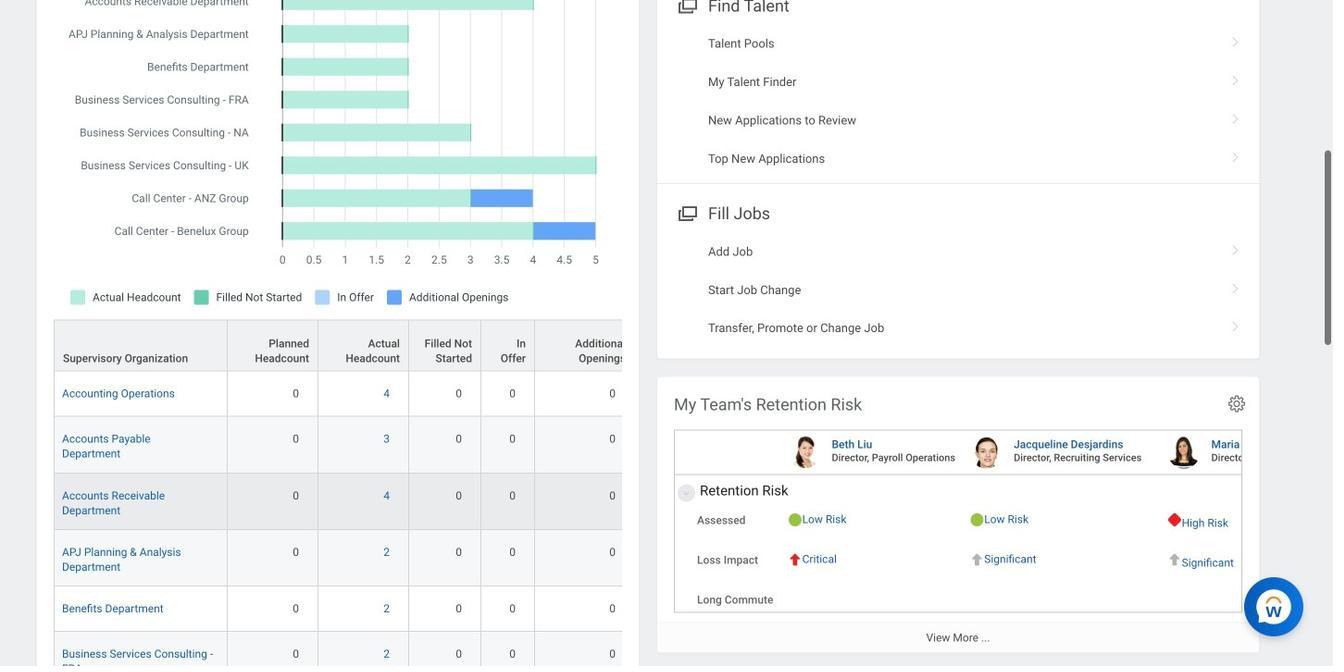 Task type: vqa. For each thing, say whether or not it's contained in the screenshot.
1st list from the bottom's menu group image
yes



Task type: locate. For each thing, give the bounding box(es) containing it.
1 vertical spatial chevron right image
[[1224, 238, 1248, 257]]

0 vertical spatial chevron right image
[[1224, 107, 1248, 125]]

3 chevron right image from the top
[[1224, 145, 1248, 164]]

1 vertical spatial list
[[657, 233, 1259, 348]]

row
[[54, 320, 635, 373], [54, 372, 635, 417], [54, 417, 635, 474], [54, 474, 635, 530], [54, 530, 635, 587], [54, 587, 635, 632], [54, 632, 635, 667]]

column header
[[409, 320, 481, 373], [481, 320, 535, 373]]

2 chevron right image from the top
[[1224, 238, 1248, 257]]

3 chevron right image from the top
[[1224, 315, 1248, 333]]

collapse image
[[679, 483, 690, 505]]

1 list from the top
[[657, 25, 1259, 178]]

chevron right image
[[1224, 30, 1248, 49], [1224, 68, 1248, 87], [1224, 145, 1248, 164], [1224, 277, 1248, 295]]

2 list from the top
[[657, 233, 1259, 348]]

my team's retention risk element
[[657, 377, 1333, 653]]

2 column header from the left
[[481, 320, 535, 373]]

2 row from the top
[[54, 372, 635, 417]]

5 row from the top
[[54, 530, 635, 587]]

chevron right image
[[1224, 107, 1248, 125], [1224, 238, 1248, 257], [1224, 315, 1248, 333]]

0 vertical spatial list
[[657, 25, 1259, 178]]

list for menu group image
[[657, 233, 1259, 348]]

chevron right image for 1st chevron right image from the bottom of the page
[[1224, 315, 1248, 333]]

1 row from the top
[[54, 320, 635, 373]]

list for menu group icon
[[657, 25, 1259, 178]]

1 chevron right image from the top
[[1224, 107, 1248, 125]]

2 chevron right image from the top
[[1224, 68, 1248, 87]]

menu group image
[[674, 200, 699, 225]]

list
[[657, 25, 1259, 178], [657, 233, 1259, 348]]

4 chevron right image from the top
[[1224, 277, 1248, 295]]

2 vertical spatial chevron right image
[[1224, 315, 1248, 333]]



Task type: describe. For each thing, give the bounding box(es) containing it.
3 row from the top
[[54, 417, 635, 474]]

configure my team's retention risk image
[[1227, 394, 1247, 414]]

menu group image
[[674, 0, 699, 17]]

1 chevron right image from the top
[[1224, 30, 1248, 49]]

6 row from the top
[[54, 587, 635, 632]]

7 row from the top
[[54, 632, 635, 667]]

4 row from the top
[[54, 474, 635, 530]]

1 column header from the left
[[409, 320, 481, 373]]

chevron right image for 3rd chevron right image from the bottom
[[1224, 107, 1248, 125]]



